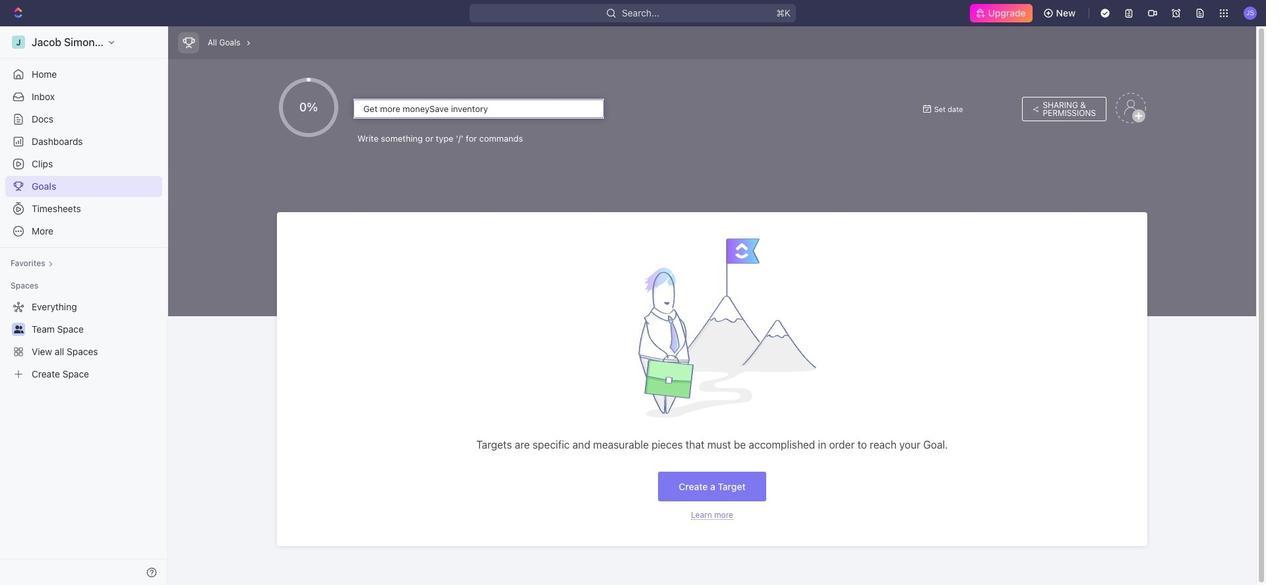 Task type: describe. For each thing, give the bounding box(es) containing it.
sidebar navigation
[[0, 26, 171, 586]]

jacob simon's workspace, , element
[[12, 36, 25, 49]]



Task type: locate. For each thing, give the bounding box(es) containing it.
None text field
[[353, 100, 604, 118]]

tree
[[5, 297, 162, 385]]

user group image
[[14, 326, 23, 334]]

tree inside sidebar navigation
[[5, 297, 162, 385]]



Task type: vqa. For each thing, say whether or not it's contained in the screenshot.
user group icon
yes



